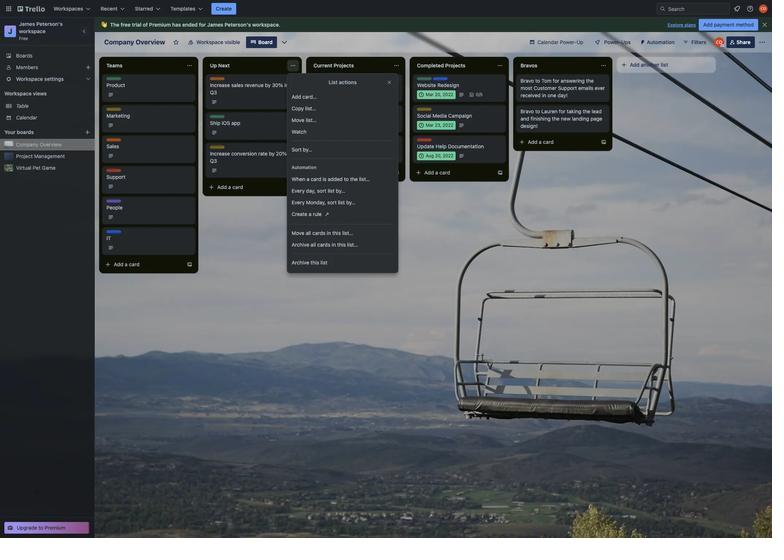 Task type: vqa. For each thing, say whether or not it's contained in the screenshot.
2022 inside OPTION
yes



Task type: locate. For each thing, give the bounding box(es) containing it.
2 vertical spatial by…
[[346, 200, 356, 206]]

2 horizontal spatial create from template… image
[[601, 139, 607, 145]]

1 vertical spatial up
[[210, 62, 217, 69]]

0 vertical spatial 20,
[[435, 92, 442, 97]]

redesign
[[438, 82, 460, 88]]

company overview down trial
[[104, 38, 165, 46]]

0 vertical spatial workspace
[[252, 22, 279, 28]]

0 horizontal spatial calendar
[[16, 115, 37, 121]]

to up finishing
[[536, 108, 540, 115]]

20, inside option
[[435, 92, 442, 97]]

for inside bravo to tom for answering the most customer support emails ever received in one day!
[[553, 78, 560, 84]]

company overview
[[104, 38, 165, 46], [16, 142, 62, 148]]

0 vertical spatial every
[[292, 188, 305, 194]]

christina overa (christinaovera) image right the open information menu image
[[760, 4, 768, 13]]

workspace visible
[[197, 39, 240, 45]]

1 vertical spatial all
[[311, 242, 316, 248]]

2 move from the top
[[292, 230, 305, 236]]

christina overa (christinaovera) image down payment
[[715, 37, 725, 47]]

peterson's inside banner
[[225, 22, 251, 28]]

0 horizontal spatial color: red, title: "support" element
[[107, 169, 124, 175]]

this down archive all cards in this list…
[[311, 260, 319, 266]]

0 vertical spatial color: red, title: "support" element
[[417, 139, 434, 144]]

overview
[[136, 38, 165, 46], [40, 142, 62, 148]]

peterson's
[[36, 21, 63, 27], [225, 22, 251, 28]]

cards
[[313, 230, 326, 236], [317, 242, 331, 248]]

add a card button down bravo to lauren for taking the lead and finishing the new landing page design!
[[517, 136, 598, 148]]

color: yellow, title: "marketing" element up nov
[[314, 139, 335, 144]]

product ship ios app
[[210, 115, 240, 126]]

1 vertical spatial premium
[[45, 525, 65, 532]]

product inside product it website redesign
[[417, 77, 434, 83]]

workspace
[[197, 39, 223, 45], [16, 76, 43, 82], [4, 90, 32, 97]]

next
[[218, 62, 230, 69]]

product for ship ios app
[[210, 115, 227, 121]]

0 vertical spatial for
[[199, 22, 206, 28]]

20, right the aug
[[435, 153, 442, 159]]

actions
[[339, 79, 357, 85]]

2 increase from the top
[[210, 151, 230, 157]]

every up create a rule
[[292, 200, 305, 206]]

1 horizontal spatial christina overa (christinaovera) image
[[760, 4, 768, 13]]

Search field
[[666, 3, 730, 14]]

0 horizontal spatial james
[[19, 21, 35, 27]]

marketing left conversion
[[210, 146, 231, 151]]

0 vertical spatial up
[[577, 39, 584, 45]]

1 increase from the top
[[210, 82, 230, 88]]

list… down card… on the left of page
[[305, 105, 316, 112]]

power- up bravos text box at the top
[[560, 39, 577, 45]]

landing
[[572, 116, 590, 122]]

1 bravo from the top
[[521, 78, 534, 84]]

this up archive all cards in this list… link
[[333, 230, 341, 236]]

1 archive from the top
[[292, 242, 309, 248]]

completed projects
[[417, 62, 466, 69]]

1 vertical spatial overview
[[40, 142, 62, 148]]

automation inside button
[[647, 39, 675, 45]]

bravo inside bravo to lauren for taking the lead and finishing the new landing page design!
[[521, 108, 534, 115]]

add a card down 'design!'
[[528, 139, 554, 145]]

1 horizontal spatial premium
[[149, 22, 171, 28]]

company down the at left top
[[104, 38, 134, 46]]

marketing social media campaign
[[417, 108, 472, 119]]

move for move list…
[[292, 117, 305, 123]]

people down support support
[[107, 200, 121, 205]]

for inside bravo to lauren for taking the lead and finishing the new landing page design!
[[559, 108, 566, 115]]

company inside text field
[[104, 38, 134, 46]]

1 vertical spatial by…
[[336, 188, 346, 194]]

by right rate
[[269, 151, 275, 157]]

0 horizontal spatial up
[[210, 62, 217, 69]]

1 vertical spatial company
[[16, 142, 38, 148]]

add for bravos's add a card button
[[528, 139, 538, 145]]

sort inside every day, sort list by… link
[[317, 188, 327, 194]]

30%
[[272, 82, 283, 88]]

0 vertical spatial christina overa (christinaovera) image
[[760, 4, 768, 13]]

support up day!
[[558, 85, 577, 91]]

create inside create button
[[216, 5, 232, 12]]

20%
[[276, 151, 287, 157]]

2022 inside 'option'
[[443, 123, 454, 128]]

color: green, title: "product" element for ship ios app
[[210, 115, 227, 121]]

marketing down product product
[[107, 108, 128, 113]]

create
[[216, 5, 232, 12], [292, 211, 308, 217]]

bravo for customer
[[521, 78, 534, 84]]

0 horizontal spatial create
[[216, 5, 232, 12]]

show menu image
[[759, 39, 766, 46]]

create from template… image
[[601, 139, 607, 145], [498, 170, 503, 176], [187, 262, 193, 268]]

the inside bravo to tom for answering the most customer support emails ever received in one day!
[[587, 78, 594, 84]]

0 vertical spatial automation
[[647, 39, 675, 45]]

ups
[[622, 39, 631, 45]]

2 projects from the left
[[446, 62, 466, 69]]

mar down 'website'
[[426, 92, 434, 97]]

marketing for increase
[[210, 146, 231, 151]]

1 vertical spatial workspace
[[16, 76, 43, 82]]

mar inside 'option'
[[426, 123, 434, 128]]

to left tom on the top right of page
[[536, 78, 540, 84]]

add for add another list button
[[630, 62, 640, 68]]

templates button
[[166, 3, 207, 15]]

to inside "upgrade to premium" link
[[39, 525, 43, 532]]

to for premium
[[39, 525, 43, 532]]

product inside "product brand guidelines"
[[314, 108, 330, 113]]

cards up archive all cards in this list…
[[313, 230, 326, 236]]

for right tom on the top right of page
[[553, 78, 560, 84]]

workspace for workspace settings
[[16, 76, 43, 82]]

1 horizontal spatial color: red, title: "support" element
[[417, 139, 434, 144]]

2 horizontal spatial by…
[[346, 200, 356, 206]]

0 vertical spatial calendar
[[538, 39, 559, 45]]

method
[[736, 22, 754, 28]]

1 vertical spatial workspace
[[19, 28, 46, 34]]

workspace inside 'popup button'
[[16, 76, 43, 82]]

0 vertical spatial this
[[333, 230, 341, 236]]

mar inside option
[[426, 92, 434, 97]]

0 vertical spatial bravo
[[521, 78, 534, 84]]

1 vertical spatial color: orange, title: "sales" element
[[107, 139, 121, 144]]

1 horizontal spatial company overview
[[104, 38, 165, 46]]

by inside sales increase sales revenue by 30% in q3
[[265, 82, 271, 88]]

2022
[[443, 92, 454, 97], [443, 123, 454, 128], [340, 153, 350, 159], [443, 153, 454, 159]]

1 vertical spatial bravo
[[521, 108, 534, 115]]

workspace left 'visible'
[[197, 39, 223, 45]]

0 horizontal spatial by…
[[303, 147, 313, 153]]

trial
[[132, 22, 142, 28]]

archive for archive all cards in this list…
[[292, 242, 309, 248]]

by… for monday,
[[346, 200, 356, 206]]

by…
[[303, 147, 313, 153], [336, 188, 346, 194], [346, 200, 356, 206]]

0 vertical spatial premium
[[149, 22, 171, 28]]

calendar
[[538, 39, 559, 45], [16, 115, 37, 121]]

views
[[33, 90, 47, 97]]

ever
[[595, 85, 605, 91]]

product inside product product
[[107, 77, 123, 83]]

is
[[323, 176, 327, 182]]

0 vertical spatial sort
[[317, 188, 327, 194]]

0 horizontal spatial christina overa (christinaovera) image
[[715, 37, 725, 47]]

sort down every day, sort list by… link
[[328, 200, 337, 206]]

0 vertical spatial all
[[306, 230, 311, 236]]

0 horizontal spatial overview
[[40, 142, 62, 148]]

color: yellow, title: "marketing" element down product product
[[107, 108, 128, 113]]

2022 right 23,
[[443, 123, 454, 128]]

projects inside text field
[[446, 62, 466, 69]]

archive this list
[[292, 260, 328, 266]]

christina overa (christinaovera) image
[[760, 4, 768, 13], [715, 37, 725, 47]]

1 vertical spatial sort
[[328, 200, 337, 206]]

increase left sales on the top left
[[210, 82, 230, 88]]

color: orange, title: "sales" element for sales
[[107, 139, 121, 144]]

day!
[[558, 92, 568, 98]]

bravo to tom for answering the most customer support emails ever received in one day! link
[[521, 77, 606, 99]]

for up the new in the right top of the page
[[559, 108, 566, 115]]

add a card for current projects
[[321, 170, 347, 176]]

banner
[[95, 18, 773, 32]]

23,
[[435, 123, 442, 128]]

0 horizontal spatial company
[[16, 142, 38, 148]]

increase inside marketing increase conversion rate by 20% by q3
[[210, 151, 230, 157]]

list… down the move all cards in this list… link
[[347, 242, 358, 248]]

color: blue, title: "it" element down the people people on the top of the page
[[107, 231, 121, 236]]

1 every from the top
[[292, 188, 305, 194]]

2 archive from the top
[[292, 260, 309, 266]]

2022 right 24, at the top of page
[[340, 153, 350, 159]]

marketing inside marketing social media campaign
[[417, 108, 439, 113]]

q3 for increase sales revenue by 30% in q3
[[210, 89, 217, 96]]

for
[[199, 22, 206, 28], [553, 78, 560, 84], [559, 108, 566, 115]]

in down customer
[[542, 92, 547, 98]]

move down create a rule
[[292, 230, 305, 236]]

for inside banner
[[199, 22, 206, 28]]

1 vertical spatial create
[[292, 211, 308, 217]]

2 20, from the top
[[435, 153, 442, 159]]

0 horizontal spatial peterson's
[[36, 21, 63, 27]]

2 mar from the top
[[426, 123, 434, 128]]

by… down every day, sort list by… link
[[346, 200, 356, 206]]

move
[[292, 117, 305, 123], [292, 230, 305, 236]]

1 horizontal spatial create
[[292, 211, 308, 217]]

premium right upgrade in the bottom of the page
[[45, 525, 65, 532]]

1 power- from the left
[[560, 39, 577, 45]]

day,
[[306, 188, 316, 194]]

color: orange, title: "sales" element for increase
[[210, 77, 225, 83]]

add a card up the added
[[321, 170, 347, 176]]

list right the another
[[661, 62, 669, 68]]

0 vertical spatial create from template… image
[[601, 139, 607, 145]]

0 vertical spatial q3
[[210, 89, 217, 96]]

the
[[110, 22, 119, 28]]

add payment method
[[704, 22, 754, 28]]

1 vertical spatial company overview
[[16, 142, 62, 148]]

all inside the move all cards in this list… link
[[306, 230, 311, 236]]

color: red, title: "support" element
[[417, 139, 434, 144], [107, 169, 124, 175]]

people link
[[107, 204, 191, 212]]

Mar 20, 2022 checkbox
[[417, 90, 456, 99]]

20, for help
[[435, 153, 442, 159]]

1 vertical spatial create from template… image
[[498, 170, 503, 176]]

0 vertical spatial color: blue, title: "it" element
[[433, 77, 448, 83]]

to right upgrade in the bottom of the page
[[39, 525, 43, 532]]

1 20, from the top
[[435, 92, 442, 97]]

1 horizontal spatial color: orange, title: "sales" element
[[210, 77, 225, 83]]

cards inside the move all cards in this list… link
[[313, 230, 326, 236]]

marketing up mar 23, 2022 'option'
[[417, 108, 439, 113]]

free
[[19, 36, 28, 41]]

1 horizontal spatial overview
[[136, 38, 165, 46]]

current
[[314, 62, 333, 69]]

0 vertical spatial increase
[[210, 82, 230, 88]]

bravo inside bravo to tom for answering the most customer support emails ever received in one day!
[[521, 78, 534, 84]]

2022 for it
[[443, 92, 454, 97]]

1 horizontal spatial color: blue, title: "it" element
[[433, 77, 448, 83]]

1 vertical spatial increase
[[210, 151, 230, 157]]

Aug 20, 2022 checkbox
[[417, 152, 456, 161]]

card down aug 20, 2022
[[440, 170, 451, 176]]

james up free
[[19, 21, 35, 27]]

star or unstar board image
[[173, 39, 179, 45]]

to inside bravo to tom for answering the most customer support emails ever received in one day!
[[536, 78, 540, 84]]

color: red, title: "support" element for support
[[107, 169, 124, 175]]

1 horizontal spatial create from template… image
[[498, 170, 503, 176]]

increase for increase conversion rate by 20% by q3
[[210, 151, 230, 157]]

color: red, title: "support" element down sales sales in the top left of the page
[[107, 169, 124, 175]]

increase sales revenue by 30% in q3 link
[[210, 82, 295, 96]]

workspace up free
[[19, 28, 46, 34]]

projects
[[334, 62, 354, 69], [446, 62, 466, 69]]

for for bravo to tom for answering the most customer support emails ever received in one day!
[[553, 78, 560, 84]]

sales inside sales sales
[[107, 139, 118, 144]]

all
[[306, 230, 311, 236], [311, 242, 316, 248]]

the up landing
[[583, 108, 591, 115]]

move list… link
[[287, 115, 398, 126]]

add a card for completed projects
[[425, 170, 451, 176]]

automation up when
[[292, 165, 317, 170]]

revenue
[[245, 82, 264, 88]]

color: green, title: "product" element
[[107, 77, 123, 83], [417, 77, 434, 83], [314, 108, 330, 113], [210, 115, 227, 121]]

add a card button down it link
[[102, 259, 184, 271]]

0 horizontal spatial power-
[[560, 39, 577, 45]]

product for website redesign
[[417, 77, 434, 83]]

0 vertical spatial color: orange, title: "sales" element
[[210, 77, 225, 83]]

all for archive
[[311, 242, 316, 248]]

marketing inside marketing marketing
[[107, 108, 128, 113]]

2 every from the top
[[292, 200, 305, 206]]

1 vertical spatial create from template… image
[[290, 185, 296, 190]]

add a card button for bravos
[[517, 136, 598, 148]]

increase inside sales increase sales revenue by 30% in q3
[[210, 82, 230, 88]]

archive down archive all cards in this list…
[[292, 260, 309, 266]]

0 horizontal spatial create from template… image
[[187, 262, 193, 268]]

0 horizontal spatial color: blue, title: "it" element
[[107, 231, 121, 236]]

virtual pet game
[[16, 165, 56, 171]]

cards inside archive all cards in this list… link
[[317, 242, 331, 248]]

2 vertical spatial create from template… image
[[187, 262, 193, 268]]

1 mar from the top
[[426, 92, 434, 97]]

add a card button for up next
[[206, 182, 287, 193]]

overview down of
[[136, 38, 165, 46]]

add card… link
[[287, 91, 398, 103]]

add a card button down aug 20, 2022
[[413, 167, 495, 179]]

a inside when a card is added to the list… link
[[307, 176, 310, 182]]

open information menu image
[[747, 5, 754, 12]]

sales up support support
[[107, 143, 119, 150]]

bravo up most
[[521, 78, 534, 84]]

projects inside text box
[[334, 62, 354, 69]]

support up the aug
[[417, 139, 434, 144]]

projects up website redesign link
[[446, 62, 466, 69]]

1 vertical spatial color: red, title: "support" element
[[107, 169, 124, 175]]

workspace up board
[[252, 22, 279, 28]]

this down the move all cards in this list… link
[[337, 242, 346, 248]]

most
[[521, 85, 533, 91]]

0 horizontal spatial sort
[[317, 188, 327, 194]]

one
[[548, 92, 557, 98]]

1 horizontal spatial workspace
[[252, 22, 279, 28]]

the
[[587, 78, 594, 84], [583, 108, 591, 115], [552, 116, 560, 122], [350, 176, 358, 182]]

create from template… image for ship ios app
[[290, 185, 296, 190]]

overview up management
[[40, 142, 62, 148]]

a for completed projects
[[436, 170, 438, 176]]

color: yellow, title: "marketing" element for marketing
[[107, 108, 128, 113]]

overview inside 'link'
[[40, 142, 62, 148]]

company overview up project management
[[16, 142, 62, 148]]

product inside product ship ios app
[[210, 115, 227, 121]]

explore
[[668, 22, 684, 28]]

1 vertical spatial cards
[[317, 242, 331, 248]]

virtual
[[16, 165, 31, 171]]

0 horizontal spatial create from template… image
[[290, 185, 296, 190]]

0 horizontal spatial projects
[[334, 62, 354, 69]]

all down "move all cards in this list…"
[[311, 242, 316, 248]]

1 vertical spatial archive
[[292, 260, 309, 266]]

1 vertical spatial color: blue, title: "it" element
[[107, 231, 121, 236]]

in
[[285, 82, 289, 88], [542, 92, 547, 98], [327, 230, 331, 236], [332, 242, 336, 248]]

0 vertical spatial workspace
[[197, 39, 223, 45]]

color: red, title: "support" element for update
[[417, 139, 434, 144]]

create left the rule
[[292, 211, 308, 217]]

marketing for social
[[417, 108, 439, 113]]

james up the workspace visible button
[[207, 22, 223, 28]]

ios
[[222, 120, 230, 126]]

workspace inside button
[[197, 39, 223, 45]]

to for lauren
[[536, 108, 540, 115]]

add a card down it link
[[114, 262, 140, 268]]

templates
[[171, 5, 196, 12]]

2022 down 'help'
[[443, 153, 454, 159]]

sort right day,
[[317, 188, 327, 194]]

it inside product it website redesign
[[433, 77, 437, 83]]

color: yellow, title: "marketing" element for social media campaign
[[417, 108, 439, 113]]

game
[[42, 165, 56, 171]]

1 horizontal spatial automation
[[647, 39, 675, 45]]

sales sales
[[107, 139, 119, 150]]

0 vertical spatial cards
[[313, 230, 326, 236]]

automation down explore
[[647, 39, 675, 45]]

sort for day,
[[317, 188, 327, 194]]

1 people from the top
[[107, 200, 121, 205]]

mar for website
[[426, 92, 434, 97]]

0 horizontal spatial automation
[[292, 165, 317, 170]]

1 vertical spatial every
[[292, 200, 305, 206]]

color: orange, title: "sales" element
[[210, 77, 225, 83], [107, 139, 121, 144]]

archive all cards in this list…
[[292, 242, 358, 248]]

management
[[34, 153, 65, 159]]

1 horizontal spatial james
[[207, 22, 223, 28]]

website
[[417, 82, 436, 88]]

1 horizontal spatial by…
[[336, 188, 346, 194]]

board
[[258, 39, 273, 45]]

premium right of
[[149, 22, 171, 28]]

20, down product it website redesign
[[435, 92, 442, 97]]

move list…
[[292, 117, 317, 123]]

back to home image
[[18, 3, 45, 15]]

card down finishing
[[543, 139, 554, 145]]

24,
[[332, 153, 338, 159]]

calendar for calendar power-up
[[538, 39, 559, 45]]

color: orange, title: "sales" element down marketing marketing
[[107, 139, 121, 144]]

create button
[[212, 3, 236, 15]]

create for create a rule
[[292, 211, 308, 217]]

sales inside sales increase sales revenue by 30% in q3
[[210, 77, 222, 83]]

add
[[704, 22, 713, 28], [630, 62, 640, 68], [292, 94, 301, 100], [528, 139, 538, 145], [321, 170, 331, 176], [425, 170, 434, 176], [217, 184, 227, 190], [114, 262, 123, 268]]

0 vertical spatial company
[[104, 38, 134, 46]]

1 horizontal spatial sort
[[328, 200, 337, 206]]

create inside create a rule 'link'
[[292, 211, 308, 217]]

by… right sort
[[303, 147, 313, 153]]

20, inside checkbox
[[435, 153, 442, 159]]

all inside archive all cards in this list… link
[[311, 242, 316, 248]]

nov 24, 2022
[[322, 153, 350, 159]]

add payment method button
[[699, 19, 759, 31]]

2022 for social
[[443, 123, 454, 128]]

list… up every day, sort list by… link
[[359, 176, 370, 182]]

completed
[[417, 62, 444, 69]]

move down copy
[[292, 117, 305, 123]]

q3 inside sales increase sales revenue by 30% in q3
[[210, 89, 217, 96]]

color: green, title: "product" element down teams
[[107, 77, 123, 83]]

product for product
[[107, 77, 123, 83]]

card for bravos
[[543, 139, 554, 145]]

color: purple, title: "people" element
[[107, 200, 121, 205]]

watch link
[[287, 126, 398, 138]]

by… for day,
[[336, 188, 346, 194]]

this for move all cards in this list…
[[333, 230, 341, 236]]

add a card button for current projects
[[309, 167, 391, 179]]

sales
[[210, 77, 222, 83], [107, 139, 118, 144], [107, 143, 119, 150]]

in inside sales increase sales revenue by 30% in q3
[[285, 82, 289, 88]]

add a card button
[[517, 136, 598, 148], [309, 167, 391, 179], [413, 167, 495, 179], [206, 182, 287, 193], [102, 259, 184, 271]]

by for 30%
[[265, 82, 271, 88]]

0 vertical spatial create from template… image
[[394, 170, 400, 176]]

0 vertical spatial create
[[216, 5, 232, 12]]

color: yellow, title: "marketing" element up mar 23, 2022 'option'
[[417, 108, 439, 113]]

create from template… image
[[394, 170, 400, 176], [290, 185, 296, 190]]

1 projects from the left
[[334, 62, 354, 69]]

calendar inside calendar link
[[16, 115, 37, 121]]

sales down marketing marketing
[[107, 139, 118, 144]]

q3 for increase conversion rate by 20% by q3
[[210, 158, 217, 164]]

1 vertical spatial 20,
[[435, 153, 442, 159]]

mar left 23,
[[426, 123, 434, 128]]

workspace inside banner
[[252, 22, 279, 28]]

Current Projects text field
[[309, 60, 390, 72]]

0 vertical spatial overview
[[136, 38, 165, 46]]

power-ups
[[605, 39, 631, 45]]

this member is an admin of this board. image
[[721, 44, 724, 47]]

2022 inside option
[[443, 92, 454, 97]]

None checkbox
[[314, 90, 351, 99], [314, 121, 351, 130], [314, 90, 351, 99], [314, 121, 351, 130]]

calendar inside calendar power-up link
[[538, 39, 559, 45]]

company up project
[[16, 142, 38, 148]]

bravo up and
[[521, 108, 534, 115]]

color: blue, title: "it" element up mar 20, 2022 at the top of the page
[[433, 77, 448, 83]]

to inside bravo to lauren for taking the lead and finishing the new landing page design!
[[536, 108, 540, 115]]

in down the move all cards in this list… link
[[332, 242, 336, 248]]

1 move from the top
[[292, 117, 305, 123]]

archive for archive this list
[[292, 260, 309, 266]]

1 q3 from the top
[[210, 89, 217, 96]]

sort inside every monday, sort list by… link
[[328, 200, 337, 206]]

0 horizontal spatial workspace
[[19, 28, 46, 34]]

2 power- from the left
[[605, 39, 622, 45]]

up left next
[[210, 62, 217, 69]]

color: yellow, title: "marketing" element
[[107, 108, 128, 113], [417, 108, 439, 113], [314, 139, 335, 144], [210, 146, 231, 151]]

2 q3 from the top
[[210, 158, 217, 164]]

peterson's down back to home image
[[36, 21, 63, 27]]

support up "color: purple, title: "people"" element
[[107, 174, 125, 180]]

q3 inside marketing increase conversion rate by 20% by q3
[[210, 158, 217, 164]]

to right the added
[[344, 176, 349, 182]]

every
[[292, 188, 305, 194], [292, 200, 305, 206]]

create a rule link
[[287, 209, 398, 221]]

marketing inside marketing increase conversion rate by 20% by q3
[[210, 146, 231, 151]]

card down it link
[[129, 262, 140, 268]]

support down sales sales in the top left of the page
[[107, 169, 124, 175]]

1 vertical spatial mar
[[426, 123, 434, 128]]

pet
[[33, 165, 40, 171]]

bravo
[[521, 78, 534, 84], [521, 108, 534, 115]]

0 vertical spatial company overview
[[104, 38, 165, 46]]

1 horizontal spatial projects
[[446, 62, 466, 69]]

2 vertical spatial workspace
[[4, 90, 32, 97]]

sales down "up next"
[[210, 77, 222, 83]]

ship
[[210, 120, 221, 126]]

add inside 'button'
[[704, 22, 713, 28]]

1 horizontal spatial peterson's
[[225, 22, 251, 28]]

calendar down table
[[16, 115, 37, 121]]

social
[[417, 113, 432, 119]]

1 horizontal spatial up
[[577, 39, 584, 45]]

a for up next
[[228, 184, 231, 190]]

1 vertical spatial this
[[337, 242, 346, 248]]

0 vertical spatial archive
[[292, 242, 309, 248]]

color: green, title: "product" element down completed
[[417, 77, 434, 83]]

card down the increase conversion rate by 20% by q3 link
[[233, 184, 243, 190]]

the up emails
[[587, 78, 594, 84]]

create from template… image for brand guidelines
[[394, 170, 400, 176]]

2 bravo from the top
[[521, 108, 534, 115]]

add a card button down the increase conversion rate by 20% by q3 link
[[206, 182, 287, 193]]

sales for increase
[[210, 77, 222, 83]]

color: blue, title: "it" element
[[433, 77, 448, 83], [107, 231, 121, 236]]

add a card button for teams
[[102, 259, 184, 271]]

1 horizontal spatial create from template… image
[[394, 170, 400, 176]]

1 vertical spatial q3
[[210, 158, 217, 164]]

sort
[[317, 188, 327, 194], [328, 200, 337, 206]]

company
[[104, 38, 134, 46], [16, 142, 38, 148]]

add for add a card button corresponding to teams
[[114, 262, 123, 268]]

0 vertical spatial mar
[[426, 92, 434, 97]]

sort for monday,
[[328, 200, 337, 206]]

color: yellow, title: "marketing" element left conversion
[[210, 146, 231, 151]]

1 vertical spatial for
[[553, 78, 560, 84]]

calendar up bravos text box at the top
[[538, 39, 559, 45]]



Task type: describe. For each thing, give the bounding box(es) containing it.
and
[[521, 116, 530, 122]]

up inside up next text field
[[210, 62, 217, 69]]

product brand guidelines
[[314, 108, 354, 119]]

emails
[[579, 85, 594, 91]]

james inside banner
[[207, 22, 223, 28]]

of
[[143, 22, 148, 28]]

sort by…
[[292, 147, 313, 153]]

your
[[4, 129, 16, 135]]

christina overa (christinaovera) image inside primary element
[[760, 4, 768, 13]]

add for add a card button associated with completed projects
[[425, 170, 434, 176]]

power-ups button
[[590, 36, 636, 48]]

move for move all cards in this list…
[[292, 230, 305, 236]]

a for teams
[[125, 262, 128, 268]]

explore plans button
[[668, 21, 696, 30]]

mar 20, 2022
[[426, 92, 454, 97]]

ended
[[182, 22, 198, 28]]

bravo to tom for answering the most customer support emails ever received in one day!
[[521, 78, 605, 98]]

marketing for marketing
[[107, 108, 128, 113]]

👋 the free trial of premium has ended for james peterson's workspace .
[[101, 22, 281, 28]]

workspace for workspace visible
[[197, 39, 223, 45]]

list down every day, sort list by… link
[[338, 200, 345, 206]]

Mar 23, 2022 checkbox
[[417, 121, 456, 130]]

👋
[[101, 22, 107, 28]]

the up every day, sort list by… link
[[350, 176, 358, 182]]

list
[[329, 79, 338, 85]]

premium inside banner
[[149, 22, 171, 28]]

add a card for up next
[[217, 184, 243, 190]]

add a card for teams
[[114, 262, 140, 268]]

create a rule
[[292, 211, 322, 217]]

marketing up sales sales in the top left of the page
[[107, 113, 130, 119]]

product it website redesign
[[417, 77, 460, 88]]

to for tom
[[536, 78, 540, 84]]

conversion
[[231, 151, 257, 157]]

/
[[479, 92, 480, 97]]

card for up next
[[233, 184, 243, 190]]

add a card button for completed projects
[[413, 167, 495, 179]]

product for brand guidelines
[[314, 108, 330, 113]]

add for current projects add a card button
[[321, 170, 331, 176]]

every for every day, sort list by…
[[292, 188, 305, 194]]

peterson's inside james peterson's workspace free
[[36, 21, 63, 27]]

workspace navigation collapse icon image
[[80, 26, 90, 36]]

to inside when a card is added to the list… link
[[344, 176, 349, 182]]

1 vertical spatial automation
[[292, 165, 317, 170]]

marketing increase conversion rate by 20% by q3
[[210, 146, 294, 164]]

your boards with 3 items element
[[4, 128, 74, 137]]

a inside create a rule 'link'
[[309, 211, 312, 217]]

create from template… image for teams
[[187, 262, 193, 268]]

company inside company overview 'link'
[[16, 142, 38, 148]]

workspaces
[[54, 5, 83, 12]]

every for every monday, sort list by…
[[292, 200, 305, 206]]

tom
[[542, 78, 552, 84]]

boards
[[17, 129, 34, 135]]

cards for move
[[313, 230, 326, 236]]

company overview link
[[16, 141, 90, 148]]

copy list…
[[292, 105, 316, 112]]

update help documentation link
[[417, 143, 502, 150]]

Bravos text field
[[517, 60, 597, 72]]

Nov 24, 2022 checkbox
[[314, 152, 352, 161]]

card for completed projects
[[440, 170, 451, 176]]

support inside bravo to tom for answering the most customer support emails ever received in one day!
[[558, 85, 577, 91]]

company overview inside text field
[[104, 38, 165, 46]]

teams
[[107, 62, 122, 69]]

support update help documentation
[[417, 139, 484, 150]]

in inside bravo to tom for answering the most customer support emails ever received in one day!
[[542, 92, 547, 98]]

campaign
[[449, 113, 472, 119]]

bravos
[[521, 62, 538, 69]]

archive all cards in this list… link
[[287, 239, 398, 251]]

members link
[[0, 62, 95, 73]]

list inside button
[[661, 62, 669, 68]]

list down archive all cards in this list…
[[321, 260, 328, 266]]

bravo for and
[[521, 108, 534, 115]]

upgrade to premium link
[[4, 523, 89, 534]]

list… down the copy list…
[[306, 117, 317, 123]]

received
[[521, 92, 541, 98]]

the down 'lauren'
[[552, 116, 560, 122]]

when
[[292, 176, 305, 182]]

list actions
[[329, 79, 357, 85]]

add board image
[[85, 130, 90, 135]]

project management link
[[16, 153, 90, 160]]

5
[[480, 92, 483, 97]]

1 vertical spatial christina overa (christinaovera) image
[[715, 37, 725, 47]]

help
[[436, 143, 447, 150]]

it for website redesign
[[433, 77, 437, 83]]

add a card for bravos
[[528, 139, 554, 145]]

upgrade
[[17, 525, 37, 532]]

mar for media
[[426, 123, 434, 128]]

color: green, title: "product" element for product
[[107, 77, 123, 83]]

20, for website
[[435, 92, 442, 97]]

projects for current projects
[[334, 62, 354, 69]]

0
[[476, 92, 479, 97]]

card left is at the top left of page
[[311, 176, 321, 182]]

calendar link
[[16, 114, 90, 121]]

people inside the people people
[[107, 200, 121, 205]]

it for it
[[107, 235, 111, 241]]

list… up archive all cards in this list… link
[[343, 230, 353, 236]]

lauren
[[542, 108, 558, 115]]

visible
[[225, 39, 240, 45]]

board link
[[246, 36, 277, 48]]

up inside calendar power-up link
[[577, 39, 584, 45]]

0 vertical spatial by…
[[303, 147, 313, 153]]

support inside support update help documentation
[[417, 139, 434, 144]]

every day, sort list by… link
[[287, 185, 398, 197]]

recent
[[101, 5, 118, 12]]

calendar power-up link
[[525, 36, 588, 48]]

wave image
[[101, 22, 107, 28]]

projects for completed projects
[[446, 62, 466, 69]]

product product
[[107, 77, 125, 88]]

recent button
[[96, 3, 129, 15]]

every monday, sort list by…
[[292, 200, 356, 206]]

plans
[[685, 22, 696, 28]]

0 notifications image
[[733, 4, 742, 13]]

power- inside button
[[605, 39, 622, 45]]

color: green, title: "product" element for brand guidelines
[[314, 108, 330, 113]]

brand guidelines link
[[314, 112, 398, 120]]

increase for increase sales revenue by 30% in q3
[[210, 82, 230, 88]]

workspace inside james peterson's workspace free
[[19, 28, 46, 34]]

monday,
[[306, 200, 326, 206]]

create for create
[[216, 5, 232, 12]]

workspace for workspace views
[[4, 90, 32, 97]]

primary element
[[0, 0, 773, 18]]

added
[[328, 176, 343, 182]]

for for bravo to lauren for taking the lead and finishing the new landing page design!
[[559, 108, 566, 115]]

design!
[[521, 123, 538, 129]]

banner containing 👋
[[95, 18, 773, 32]]

color: yellow, title: "marketing" element for increase conversion rate by 20% by q3
[[210, 146, 231, 151]]

0 / 5
[[476, 92, 483, 97]]

james inside james peterson's workspace free
[[19, 21, 35, 27]]

by for 20%
[[269, 151, 275, 157]]

brand
[[314, 113, 328, 119]]

virtual pet game link
[[16, 165, 90, 172]]

sm image
[[637, 36, 647, 47]]

guidelines
[[329, 113, 354, 119]]

a for bravos
[[539, 139, 542, 145]]

website redesign link
[[417, 82, 502, 89]]

card for current projects
[[336, 170, 347, 176]]

add for add a card button associated with up next
[[217, 184, 227, 190]]

2 people from the top
[[107, 205, 123, 211]]

overview inside text field
[[136, 38, 165, 46]]

workspace settings button
[[0, 73, 95, 85]]

company overview inside 'link'
[[16, 142, 62, 148]]

create from template… image for completed projects
[[498, 170, 503, 176]]

has
[[172, 22, 181, 28]]

this for archive all cards in this list…
[[337, 242, 346, 248]]

j
[[8, 27, 12, 35]]

list down when a card is added to the list…
[[328, 188, 335, 194]]

sales for sales
[[107, 139, 118, 144]]

it inside it it
[[107, 231, 111, 236]]

a for current projects
[[332, 170, 335, 176]]

0 horizontal spatial premium
[[45, 525, 65, 532]]

card for teams
[[129, 262, 140, 268]]

by right 20%
[[288, 151, 294, 157]]

marketing up nov
[[314, 139, 335, 144]]

documentation
[[448, 143, 484, 150]]

cards for archive
[[317, 242, 331, 248]]

sales link
[[107, 143, 191, 150]]

workspace views
[[4, 90, 47, 97]]

all for move
[[306, 230, 311, 236]]

calendar for calendar
[[16, 115, 37, 121]]

nov
[[322, 153, 331, 159]]

in up archive all cards in this list…
[[327, 230, 331, 236]]

media
[[433, 113, 447, 119]]

payment
[[715, 22, 735, 28]]

app
[[232, 120, 240, 126]]

support inside support support
[[107, 169, 124, 175]]

increase conversion rate by 20% by q3 link
[[210, 150, 295, 165]]

create from template… image for bravos
[[601, 139, 607, 145]]

.
[[279, 22, 281, 28]]

2022 for update
[[443, 153, 454, 159]]

Completed Projects text field
[[413, 60, 493, 72]]

customize views image
[[281, 39, 288, 46]]

Up Next text field
[[206, 60, 286, 72]]

ship ios app link
[[210, 120, 295, 127]]

copy list… link
[[287, 103, 398, 115]]

Teams text field
[[102, 60, 182, 72]]

members
[[16, 64, 38, 70]]

search image
[[660, 6, 666, 12]]

j link
[[4, 26, 16, 37]]

workspace settings
[[16, 76, 64, 82]]

sort by… link
[[287, 144, 398, 156]]

2 vertical spatial this
[[311, 260, 319, 266]]

Board name text field
[[101, 36, 169, 48]]

settings
[[44, 76, 64, 82]]



